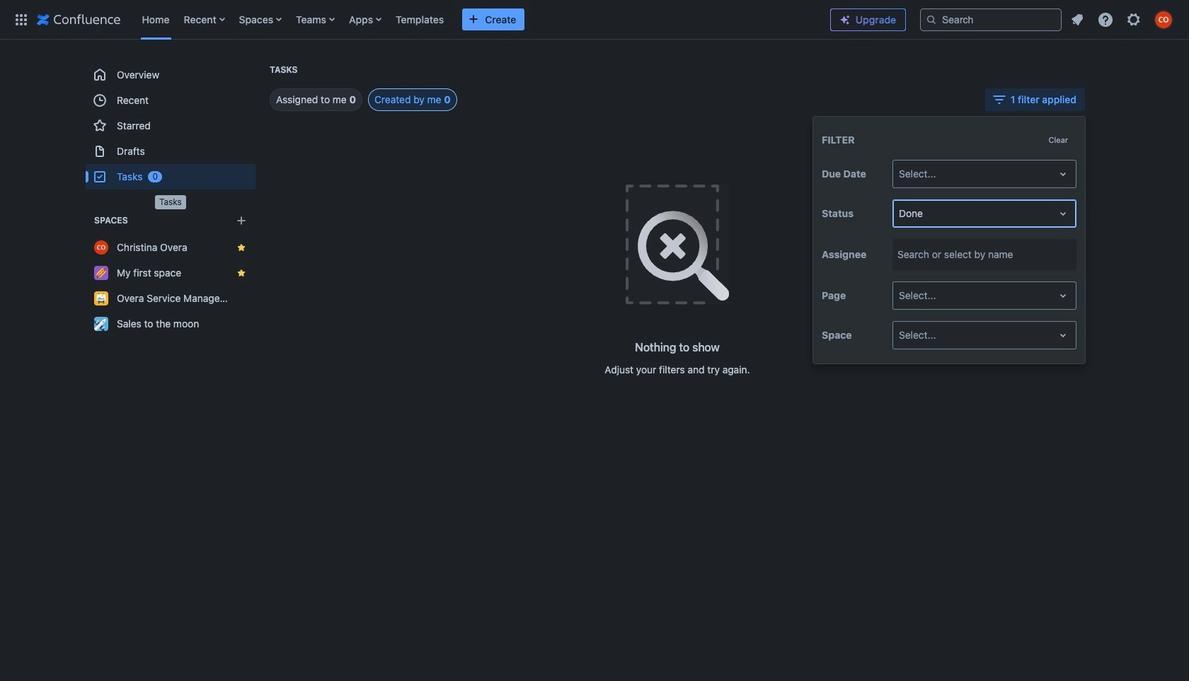 Task type: vqa. For each thing, say whether or not it's contained in the screenshot.
:face_with_monocle: icon
no



Task type: locate. For each thing, give the bounding box(es) containing it.
3 open image from the top
[[1055, 327, 1072, 344]]

1 vertical spatial open image
[[1055, 205, 1072, 222]]

banner
[[0, 0, 1189, 42]]

1 vertical spatial star this space image
[[236, 268, 247, 279]]

tab list
[[253, 88, 457, 111]]

list for premium icon
[[1065, 7, 1181, 32]]

0 horizontal spatial list
[[135, 0, 819, 39]]

0 vertical spatial open image
[[1055, 166, 1072, 183]]

None search field
[[920, 8, 1062, 31]]

confluence image
[[37, 11, 121, 28], [37, 11, 121, 28]]

open image
[[1055, 166, 1072, 183], [1055, 205, 1072, 222], [1055, 327, 1072, 344]]

1 horizontal spatial list
[[1065, 7, 1181, 32]]

appswitcher icon image
[[13, 11, 30, 28]]

0 vertical spatial star this space image
[[236, 242, 247, 253]]

2 open image from the top
[[1055, 205, 1072, 222]]

2 vertical spatial open image
[[1055, 327, 1072, 344]]

list
[[135, 0, 819, 39], [1065, 7, 1181, 32]]

list for appswitcher icon
[[135, 0, 819, 39]]

star this space image
[[236, 242, 247, 253], [236, 268, 247, 279]]

create a space image
[[233, 212, 250, 229]]

help icon image
[[1097, 11, 1114, 28]]



Task type: describe. For each thing, give the bounding box(es) containing it.
settings icon image
[[1125, 11, 1142, 28]]

2 star this space image from the top
[[236, 268, 247, 279]]

notification icon image
[[1069, 11, 1086, 28]]

Search field
[[920, 8, 1062, 31]]

1 open image from the top
[[1055, 166, 1072, 183]]

premium image
[[839, 14, 851, 25]]

search image
[[926, 14, 937, 25]]

open image
[[1055, 287, 1072, 304]]

global element
[[8, 0, 819, 39]]

1 star this space image from the top
[[236, 242, 247, 253]]



